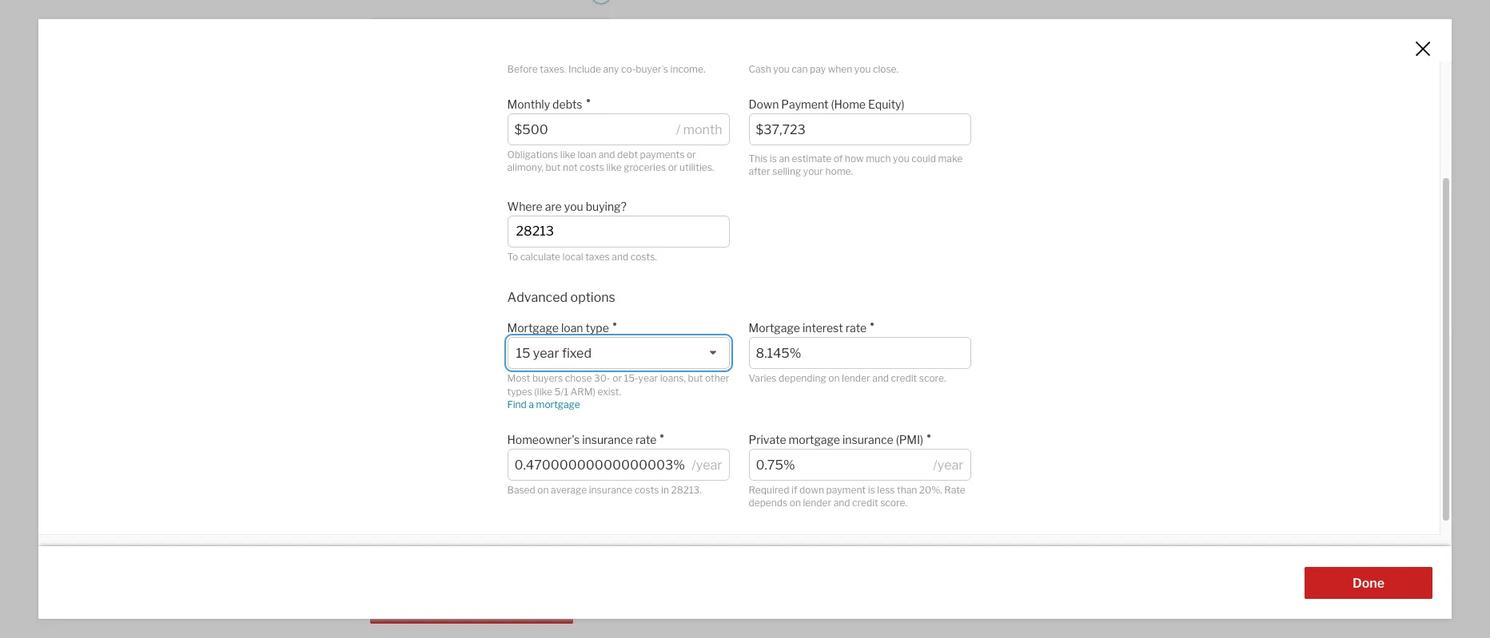 Task type: locate. For each thing, give the bounding box(es) containing it.
0 vertical spatial to calculate local taxes and costs.
[[371, 189, 520, 201]]

1 vertical spatial taxes
[[586, 251, 610, 263]]

0 horizontal spatial credit
[[852, 498, 879, 510]]

2 2 baths from the left
[[931, 529, 970, 543]]

2 horizontal spatial sq
[[1003, 529, 1015, 543]]

year left the loans,
[[639, 373, 658, 385]]

2 /year from the left
[[933, 458, 964, 473]]

3 beds
[[636, 529, 671, 543]]

Private mortgage insurance (PMI) text field
[[756, 458, 929, 473]]

for
[[740, 301, 755, 314]]

3 sq from the left
[[1003, 529, 1015, 543]]

beds right 4
[[393, 529, 419, 543]]

0 horizontal spatial /year
[[692, 458, 722, 473]]

1 horizontal spatial your
[[803, 166, 824, 178]]

payment
[[826, 484, 866, 496]]

year
[[533, 346, 559, 362], [639, 373, 658, 385]]

1 horizontal spatial 2 baths
[[931, 529, 970, 543]]

0 horizontal spatial buying?
[[460, 137, 507, 152]]

on right depending
[[829, 373, 840, 385]]

0 vertical spatial are
[[414, 137, 433, 152]]

1 horizontal spatial are
[[545, 200, 562, 213]]

on down the if
[[790, 498, 801, 510]]

of down tip:
[[383, 43, 394, 56]]

credit
[[891, 373, 917, 385], [852, 498, 879, 510]]

ft for 2044 sq ft
[[521, 529, 530, 543]]

down payment (home equity) element
[[749, 89, 963, 113]]

before
[[507, 63, 538, 75]]

like
[[560, 148, 576, 160], [607, 162, 622, 174]]

0 horizontal spatial rate
[[636, 433, 657, 447]]

mortgage down 5/1
[[536, 399, 580, 411]]

1 2 baths from the left
[[427, 529, 466, 543]]

rates.
[[480, 58, 509, 72]]

2 ft from the left
[[779, 529, 788, 543]]

/year for homeowner's insurance rate
[[692, 458, 722, 473]]

0 horizontal spatial of
[[383, 43, 394, 56]]

1 sq from the left
[[506, 529, 519, 543]]

0 horizontal spatial homes
[[439, 601, 480, 616]]

beds down '$159,900'
[[897, 529, 923, 543]]

1 vertical spatial loan
[[561, 322, 583, 335]]

0 horizontal spatial 2
[[427, 529, 434, 543]]

1 ft from the left
[[521, 529, 530, 543]]

0 vertical spatial costs.
[[494, 189, 520, 201]]

baths left 2044
[[437, 529, 466, 543]]

1 horizontal spatial taxes
[[586, 251, 610, 263]]

homes
[[702, 301, 737, 314], [439, 601, 480, 616]]

1 horizontal spatial where
[[507, 200, 543, 213]]

costs left in
[[635, 484, 659, 496]]

and inside the obligations like loan and debt payments or alimony, but not costs like groceries or utilities.
[[599, 148, 615, 160]]

in
[[661, 484, 669, 496]]

where are you buying?
[[371, 137, 507, 152], [507, 200, 627, 213]]

of inside tip: real estate commissions come out of your equity. redfin offers amongst the best commissions rates.
[[383, 43, 394, 56]]

but for loans,
[[688, 373, 703, 385]]

(43)
[[529, 601, 554, 616]]

your down estimate
[[803, 166, 824, 178]]

taxes inside dialog
[[586, 251, 610, 263]]

of
[[383, 43, 394, 56], [834, 152, 843, 164]]

done button
[[1305, 567, 1433, 599]]

2 sq from the left
[[764, 529, 777, 543]]

0 vertical spatial taxes
[[449, 189, 473, 201]]

multi-
[[637, 301, 668, 314]]

/
[[676, 122, 681, 137]]

your
[[397, 43, 420, 56], [803, 166, 824, 178]]

1 horizontal spatial homes
[[702, 301, 737, 314]]

1 horizontal spatial mortgage
[[749, 322, 800, 335]]

1320
[[735, 529, 762, 543]]

year right 15
[[533, 346, 559, 362]]

but inside most buyers chose 30- or 15-year loans, but other types (like 5/1 arm) exist. find a mortgage
[[688, 373, 703, 385]]

beds for 4 beds
[[393, 529, 419, 543]]

1 vertical spatial mortgage
[[789, 433, 840, 447]]

score. down the less
[[881, 498, 908, 510]]

insurance up the homeowner's insurance rate text field
[[582, 433, 633, 447]]

beds for 3 beds
[[645, 529, 671, 543]]

0 vertical spatial of
[[383, 43, 394, 56]]

mortgage up "private mortgage insurance (pmi)" text field
[[789, 433, 840, 447]]

28213
[[371, 301, 404, 314]]

depending
[[779, 373, 827, 385]]

is inside this is an estimate of how much you could make after selling your home.
[[770, 152, 777, 164]]

1 vertical spatial to
[[507, 251, 518, 263]]

type
[[586, 322, 609, 335]]

an
[[779, 152, 790, 164]]

dialog containing / month
[[38, 0, 1452, 620]]

income.
[[671, 63, 706, 75]]

loan up search input 'icon'
[[578, 148, 597, 160]]

any
[[603, 63, 619, 75]]

None range field
[[371, 0, 612, 4]]

2 horizontal spatial baths
[[940, 529, 970, 543]]

0 vertical spatial but
[[546, 162, 561, 174]]

rate up mortgage interest rate text field
[[846, 322, 867, 335]]

/year up 28213. at the bottom
[[692, 458, 722, 473]]

2 vertical spatial or
[[613, 373, 622, 385]]

0 horizontal spatial costs
[[580, 162, 604, 174]]

down
[[800, 484, 824, 496]]

come
[[537, 27, 567, 41]]

0 horizontal spatial mortgage
[[507, 322, 559, 335]]

are
[[414, 137, 433, 152], [545, 200, 562, 213]]

sq right 1320
[[764, 529, 777, 543]]

2 baths down '$159,900'
[[931, 529, 970, 543]]

credit down payment
[[852, 498, 879, 510]]

$1.1m.
[[814, 301, 846, 314]]

where inside dialog
[[507, 200, 543, 213]]

your down the real
[[397, 43, 420, 56]]

homes inside button
[[439, 601, 480, 616]]

1 horizontal spatial but
[[688, 373, 703, 385]]

buying? left obligations
[[460, 137, 507, 152]]

to
[[371, 189, 381, 201], [507, 251, 518, 263]]

baths
[[437, 529, 466, 543], [697, 529, 726, 543], [940, 529, 970, 543]]

homes right all
[[439, 601, 480, 616]]

rate
[[945, 484, 966, 496]]

mortgage down condo,
[[507, 322, 559, 335]]

taxes
[[449, 189, 473, 201], [586, 251, 610, 263]]

loan inside the obligations like loan and debt payments or alimony, but not costs like groceries or utilities.
[[578, 148, 597, 160]]

loan down townhouse,
[[561, 322, 583, 335]]

1 2 from the left
[[427, 529, 434, 543]]

1 horizontal spatial is
[[868, 484, 875, 496]]

score. inside required if down payment is less than 20%. rate depends on lender and credit score.
[[881, 498, 908, 510]]

or up utilities.
[[687, 148, 696, 160]]

1 mortgage from the left
[[507, 322, 559, 335]]

1 horizontal spatial sq
[[764, 529, 777, 543]]

commissions down equity. in the top left of the page
[[409, 58, 478, 72]]

0 horizontal spatial sq
[[506, 529, 519, 543]]

lender inside required if down payment is less than 20%. rate depends on lender and credit score.
[[803, 498, 832, 510]]

ft right 870 on the right of page
[[1018, 529, 1026, 543]]

1 vertical spatial your
[[803, 166, 824, 178]]

0 horizontal spatial year
[[533, 346, 559, 362]]

photo of 522 derrydowne dr, charlotte, nc 28213 image
[[623, 335, 856, 490]]

3 2 from the left
[[931, 529, 938, 543]]

43
[[427, 301, 442, 314]]

buying? up 'city, neighborhood, or zip' search field
[[586, 200, 627, 213]]

is left the less
[[868, 484, 875, 496]]

0 horizontal spatial beds
[[393, 529, 419, 543]]

1 /year from the left
[[692, 458, 722, 473]]

1 vertical spatial like
[[607, 162, 622, 174]]

15-
[[624, 373, 639, 385]]

costs. down alimony,
[[494, 189, 520, 201]]

1 beds from the left
[[393, 529, 419, 543]]

1 horizontal spatial buying?
[[586, 200, 627, 213]]

0 horizontal spatial like
[[560, 148, 576, 160]]

month
[[683, 122, 722, 137]]

3 baths from the left
[[940, 529, 970, 543]]

co-
[[621, 63, 636, 75]]

beds
[[393, 529, 419, 543], [645, 529, 671, 543], [897, 529, 923, 543]]

sq right 2044
[[506, 529, 519, 543]]

but inside the obligations like loan and debt payments or alimony, but not costs like groceries or utilities.
[[546, 162, 561, 174]]

3 ft from the left
[[1018, 529, 1026, 543]]

0 vertical spatial local
[[426, 189, 447, 201]]

1 horizontal spatial of
[[834, 152, 843, 164]]

3
[[636, 529, 643, 543]]

condo,
[[515, 301, 550, 314]]

costs. inside dialog
[[631, 251, 657, 263]]

or down 'payments'
[[668, 162, 678, 174]]

credit down mortgage interest rate text field
[[891, 373, 917, 385]]

Homeowner's insurance rate text field
[[515, 458, 687, 473]]

ft right 2044
[[521, 529, 530, 543]]

1 vertical spatial where
[[507, 200, 543, 213]]

1 horizontal spatial ft
[[779, 529, 788, 543]]

0 horizontal spatial are
[[414, 137, 433, 152]]

year inside most buyers chose 30- or 15-year loans, but other types (like 5/1 arm) exist. find a mortgage
[[639, 373, 658, 385]]

1 horizontal spatial to
[[507, 251, 518, 263]]

options
[[571, 290, 616, 306]]

0 vertical spatial buying?
[[460, 137, 507, 152]]

photo of 3021 s devon st, charlotte, nc 28213 image
[[371, 335, 604, 490]]

1 vertical spatial rate
[[636, 433, 657, 447]]

1 vertical spatial score.
[[881, 498, 908, 510]]

debts
[[553, 97, 583, 111]]

1 vertical spatial year
[[639, 373, 658, 385]]

/year up rate
[[933, 458, 964, 473]]

exist.
[[598, 386, 621, 398]]

tip: real estate commissions come out of your equity. redfin offers amongst the best commissions rates.
[[383, 27, 596, 72]]

0 vertical spatial your
[[397, 43, 420, 56]]

costs right not
[[580, 162, 604, 174]]

2044 sq ft
[[475, 529, 530, 543]]

2 mortgage from the left
[[749, 322, 800, 335]]

on inside button
[[483, 601, 498, 616]]

1 vertical spatial where are you buying?
[[507, 200, 627, 213]]

where
[[371, 137, 411, 152], [507, 200, 543, 213]]

on right based
[[538, 484, 549, 496]]

your inside this is an estimate of how much you could make after selling your home.
[[803, 166, 824, 178]]

1 horizontal spatial score.
[[919, 373, 946, 385]]

credit inside required if down payment is less than 20%. rate depends on lender and credit score.
[[852, 498, 879, 510]]

photo of 9511 shannon green dr unit e, charlotte, nc 28213 image
[[875, 335, 1108, 490]]

equity)
[[868, 97, 905, 111]]

2 beds from the left
[[645, 529, 671, 543]]

1 horizontal spatial local
[[563, 251, 583, 263]]

is left an
[[770, 152, 777, 164]]

most
[[507, 373, 530, 385]]

ft right 1320
[[779, 529, 788, 543]]

1 vertical spatial homes
[[439, 601, 480, 616]]

1 horizontal spatial costs.
[[631, 251, 657, 263]]

0 vertical spatial loan
[[578, 148, 597, 160]]

to inside dialog
[[507, 251, 518, 263]]

0 vertical spatial costs
[[580, 162, 604, 174]]

payment
[[782, 97, 829, 111]]

0 horizontal spatial ft
[[521, 529, 530, 543]]

cash you can pay when you close.
[[749, 63, 899, 75]]

loan
[[578, 148, 597, 160], [561, 322, 583, 335]]

1 horizontal spatial year
[[639, 373, 658, 385]]

private
[[749, 433, 787, 447]]

0 horizontal spatial is
[[770, 152, 777, 164]]

estimate
[[792, 152, 832, 164]]

0 vertical spatial year
[[533, 346, 559, 362]]

sq for 870
[[1003, 529, 1015, 543]]

down payment (home equity)
[[749, 97, 905, 111]]

of up home.
[[834, 152, 843, 164]]

monthly debts. required field. element
[[507, 89, 722, 113]]

or
[[687, 148, 696, 160], [668, 162, 678, 174], [613, 373, 622, 385]]

mortgage down sale
[[749, 322, 800, 335]]

1 vertical spatial are
[[545, 200, 562, 213]]

1 vertical spatial to calculate local taxes and costs.
[[507, 251, 657, 263]]

0 horizontal spatial mortgage
[[536, 399, 580, 411]]

rate
[[846, 322, 867, 335], [636, 433, 657, 447]]

2 horizontal spatial ft
[[1018, 529, 1026, 543]]

1 vertical spatial is
[[868, 484, 875, 496]]

2 baths left 2044
[[427, 529, 466, 543]]

sale
[[757, 301, 778, 314]]

buyer's
[[636, 63, 668, 75]]

1 horizontal spatial like
[[607, 162, 622, 174]]

1 baths from the left
[[437, 529, 466, 543]]

to calculate local taxes and costs.
[[371, 189, 520, 201], [507, 251, 657, 263]]

lender down mortgage interest rate text field
[[842, 373, 871, 385]]

sq
[[506, 529, 519, 543], [764, 529, 777, 543], [1003, 529, 1015, 543]]

1 horizontal spatial calculate
[[520, 251, 561, 263]]

1 horizontal spatial beds
[[645, 529, 671, 543]]

can
[[792, 63, 808, 75]]

of inside this is an estimate of how much you could make after selling your home.
[[834, 152, 843, 164]]

(like
[[534, 386, 553, 398]]

lender down down
[[803, 498, 832, 510]]

2 horizontal spatial 2
[[931, 529, 938, 543]]

best
[[383, 58, 407, 72]]

2 2 from the left
[[888, 529, 894, 543]]

required if down payment is less than 20%. rate depends on lender and credit score.
[[749, 484, 966, 510]]

insurance down the homeowner's insurance rate text field
[[589, 484, 633, 496]]

score. up (pmi)
[[919, 373, 946, 385]]

equity.
[[422, 43, 457, 56]]

but left not
[[546, 162, 561, 174]]

Mortgage interest rate text field
[[756, 346, 964, 362]]

obligations like loan and debt payments or alimony, but not costs like groceries or utilities.
[[507, 148, 714, 174]]

like up not
[[560, 148, 576, 160]]

but for alimony,
[[546, 162, 561, 174]]

but left other
[[688, 373, 703, 385]]

where down best
[[371, 137, 411, 152]]

this is an estimate of how much you could make after selling your home.
[[749, 152, 963, 178]]

2 horizontal spatial or
[[687, 148, 696, 160]]

baths right 1.5 at the left bottom
[[697, 529, 726, 543]]

0 horizontal spatial costs.
[[494, 189, 520, 201]]

3 beds from the left
[[897, 529, 923, 543]]

1 vertical spatial or
[[668, 162, 678, 174]]

1 vertical spatial costs.
[[631, 251, 657, 263]]

homes left for
[[702, 301, 737, 314]]

on left map
[[483, 601, 498, 616]]

beds right 3
[[645, 529, 671, 543]]

baths for 1320 sq ft
[[697, 529, 726, 543]]

1 vertical spatial local
[[563, 251, 583, 263]]

1 horizontal spatial /year
[[933, 458, 964, 473]]

1 horizontal spatial rate
[[846, 322, 867, 335]]

mortgage loan type. required field. element
[[507, 314, 722, 338]]

if
[[792, 484, 798, 496]]

offers
[[496, 43, 527, 56]]

2 baths from the left
[[697, 529, 726, 543]]

lender
[[842, 373, 871, 385], [803, 498, 832, 510]]

beds for 2 beds
[[897, 529, 923, 543]]

monthly debts
[[507, 97, 583, 111]]

under
[[781, 301, 811, 314]]

1 horizontal spatial credit
[[891, 373, 917, 385]]

0 horizontal spatial score.
[[881, 498, 908, 510]]

like down debt
[[607, 162, 622, 174]]

2 horizontal spatial beds
[[897, 529, 923, 543]]

0 vertical spatial score.
[[919, 373, 946, 385]]

dialog
[[38, 0, 1452, 620]]

costs.
[[494, 189, 520, 201], [631, 251, 657, 263]]

1 vertical spatial lender
[[803, 498, 832, 510]]

single-
[[444, 301, 479, 314]]

rate for homeowner's insurance rate
[[636, 433, 657, 447]]

1 horizontal spatial mortgage
[[789, 433, 840, 447]]

1 horizontal spatial baths
[[697, 529, 726, 543]]

/year for private mortgage insurance (pmi)
[[933, 458, 964, 473]]

0 horizontal spatial baths
[[437, 529, 466, 543]]

where down alimony,
[[507, 200, 543, 213]]

or left the 15- at the bottom of page
[[613, 373, 622, 385]]

buying?
[[460, 137, 507, 152], [586, 200, 627, 213]]

based
[[507, 484, 536, 496]]

costs. down 'city, neighborhood, or zip' search field
[[631, 251, 657, 263]]

before taxes. include any co-buyer's income.
[[507, 63, 706, 75]]

1 vertical spatial credit
[[852, 498, 879, 510]]

0 vertical spatial homes
[[702, 301, 737, 314]]

2 baths for 2 beds
[[931, 529, 970, 543]]

0 horizontal spatial but
[[546, 162, 561, 174]]

commissions up 'offers'
[[466, 27, 535, 41]]

rate up the homeowner's insurance rate text field
[[636, 433, 657, 447]]

sq right 870 on the right of page
[[1003, 529, 1015, 543]]

0 vertical spatial like
[[560, 148, 576, 160]]

baths left 870 on the right of page
[[940, 529, 970, 543]]

advanced options
[[507, 290, 616, 306]]



Task type: describe. For each thing, give the bounding box(es) containing it.
2 beds
[[888, 529, 923, 543]]

/ month
[[676, 122, 722, 137]]

amongst
[[530, 43, 576, 56]]

homeowner's insurance rate. required field. element
[[507, 425, 722, 449]]

insurance up "private mortgage insurance (pmi)" text field
[[843, 433, 894, 447]]

2 baths for 4 beds
[[427, 529, 466, 543]]

fixed
[[562, 346, 592, 362]]

Down Payment (Home Equity) text field
[[756, 122, 964, 137]]

rate for mortgage interest rate
[[846, 322, 867, 335]]

1 horizontal spatial or
[[668, 162, 678, 174]]

ft for 1320 sq ft
[[779, 529, 788, 543]]

baths for 2044 sq ft
[[437, 529, 466, 543]]

a
[[529, 399, 534, 411]]

all
[[423, 601, 437, 616]]

1 vertical spatial buying?
[[586, 200, 627, 213]]

homeowner's insurance rate
[[507, 433, 657, 447]]

utilities.
[[680, 162, 714, 174]]

on inside required if down payment is less than 20%. rate depends on lender and credit score.
[[790, 498, 801, 510]]

find
[[507, 399, 527, 411]]

0 horizontal spatial where
[[371, 137, 411, 152]]

sq for 2044
[[506, 529, 519, 543]]

your inside tip: real estate commissions come out of your equity. redfin offers amongst the best commissions rates.
[[397, 43, 420, 56]]

1.5 baths
[[680, 529, 726, 543]]

done
[[1353, 576, 1385, 591]]

budget
[[482, 281, 525, 296]]

mortgage interest rate. required field. element
[[749, 314, 963, 338]]

types
[[507, 386, 532, 398]]

make
[[938, 152, 963, 164]]

mortgage interest rate
[[749, 322, 867, 335]]

not
[[563, 162, 578, 174]]

$159,900
[[888, 504, 957, 520]]

2 for 2 beds
[[931, 529, 938, 543]]

much
[[866, 152, 891, 164]]

mortgage loan type
[[507, 322, 609, 335]]

0 vertical spatial commissions
[[466, 27, 535, 41]]

pay
[[810, 63, 826, 75]]

(pmi)
[[896, 433, 924, 447]]

870 sq ft
[[979, 529, 1026, 543]]

search input image
[[588, 163, 603, 177]]

ft for 870 sq ft
[[1018, 529, 1026, 543]]

and inside homes within this budget 28213 has 43 single-family, condo, townhouse, and multi-family homes for sale under $1.1m.
[[615, 301, 635, 314]]

when
[[828, 63, 853, 75]]

less
[[877, 484, 895, 496]]

home.
[[826, 166, 853, 178]]

the
[[578, 43, 596, 56]]

real
[[405, 27, 428, 41]]

down
[[749, 97, 779, 111]]

interest
[[803, 322, 843, 335]]

baths for 870 sq ft
[[940, 529, 970, 543]]

0 vertical spatial credit
[[891, 373, 917, 385]]

private mortgage insurance (pmi)
[[749, 433, 924, 447]]

selling
[[773, 166, 801, 178]]

how
[[845, 152, 864, 164]]

payments
[[640, 148, 685, 160]]

1 vertical spatial calculate
[[520, 251, 561, 263]]

2 for 4 beds
[[427, 529, 434, 543]]

redfin
[[459, 43, 493, 56]]

0 horizontal spatial local
[[426, 189, 447, 201]]

is inside required if down payment is less than 20%. rate depends on lender and credit score.
[[868, 484, 875, 496]]

30-
[[594, 373, 611, 385]]

mortgage for mortgage interest rate
[[749, 322, 800, 335]]

costs inside the obligations like loan and debt payments or alimony, but not costs like groceries or utilities.
[[580, 162, 604, 174]]

townhouse,
[[552, 301, 613, 314]]

homes
[[371, 281, 414, 296]]

you inside this is an estimate of how much you could make after selling your home.
[[893, 152, 910, 164]]

advanced
[[507, 290, 568, 306]]

1.5
[[680, 529, 694, 543]]

obligations
[[507, 148, 558, 160]]

28213.
[[671, 484, 702, 496]]

could
[[912, 152, 936, 164]]

0 vertical spatial where are you buying?
[[371, 137, 507, 152]]

1 vertical spatial commissions
[[409, 58, 478, 72]]

City, neighborhood, or zip search field
[[507, 216, 730, 248]]

chose
[[565, 373, 592, 385]]

view all homes on map (43)
[[391, 601, 554, 616]]

0 vertical spatial or
[[687, 148, 696, 160]]

debt
[[617, 148, 638, 160]]

4
[[383, 529, 391, 543]]

find a mortgage link
[[507, 399, 580, 411]]

out
[[569, 27, 587, 41]]

sq for 1320
[[764, 529, 777, 543]]

4 beds
[[383, 529, 419, 543]]

average
[[551, 484, 587, 496]]

1320 sq ft
[[735, 529, 788, 543]]

than
[[897, 484, 917, 496]]

private mortgage insurance (pmi). required field. element
[[749, 425, 963, 449]]

and inside required if down payment is less than 20%. rate depends on lender and credit score.
[[834, 498, 850, 510]]

870
[[979, 529, 1001, 543]]

view all homes on map (43) button
[[371, 592, 574, 624]]

0 horizontal spatial taxes
[[449, 189, 473, 201]]

0 vertical spatial to
[[371, 189, 381, 201]]

family,
[[479, 301, 512, 314]]

other
[[705, 373, 729, 385]]

alimony,
[[507, 162, 544, 174]]

depends
[[749, 498, 788, 510]]

within
[[416, 281, 454, 296]]

buyers
[[533, 373, 563, 385]]

varies depending on lender and credit score.
[[749, 373, 946, 385]]

this
[[749, 152, 768, 164]]

2044
[[475, 529, 504, 543]]

mortgage for mortgage loan type
[[507, 322, 559, 335]]

or inside most buyers chose 30- or 15-year loans, but other types (like 5/1 arm) exist. find a mortgage
[[613, 373, 622, 385]]

mortgage inside most buyers chose 30- or 15-year loans, but other types (like 5/1 arm) exist. find a mortgage
[[536, 399, 580, 411]]

loans,
[[660, 373, 686, 385]]

0 vertical spatial calculate
[[384, 189, 424, 201]]

1 vertical spatial costs
[[635, 484, 659, 496]]

1 horizontal spatial lender
[[842, 373, 871, 385]]

has
[[406, 301, 425, 314]]

varies
[[749, 373, 777, 385]]

homes inside homes within this budget 28213 has 43 single-family, condo, townhouse, and multi-family homes for sale under $1.1m.
[[702, 301, 737, 314]]

(home
[[831, 97, 866, 111]]

Monthly debts text field
[[515, 122, 673, 137]]

groceries
[[624, 162, 666, 174]]

required
[[749, 484, 790, 496]]

homes within this budget 28213 has 43 single-family, condo, townhouse, and multi-family homes for sale under $1.1m.
[[371, 281, 848, 314]]



Task type: vqa. For each thing, say whether or not it's contained in the screenshot.
icanbuy at the right of page
no



